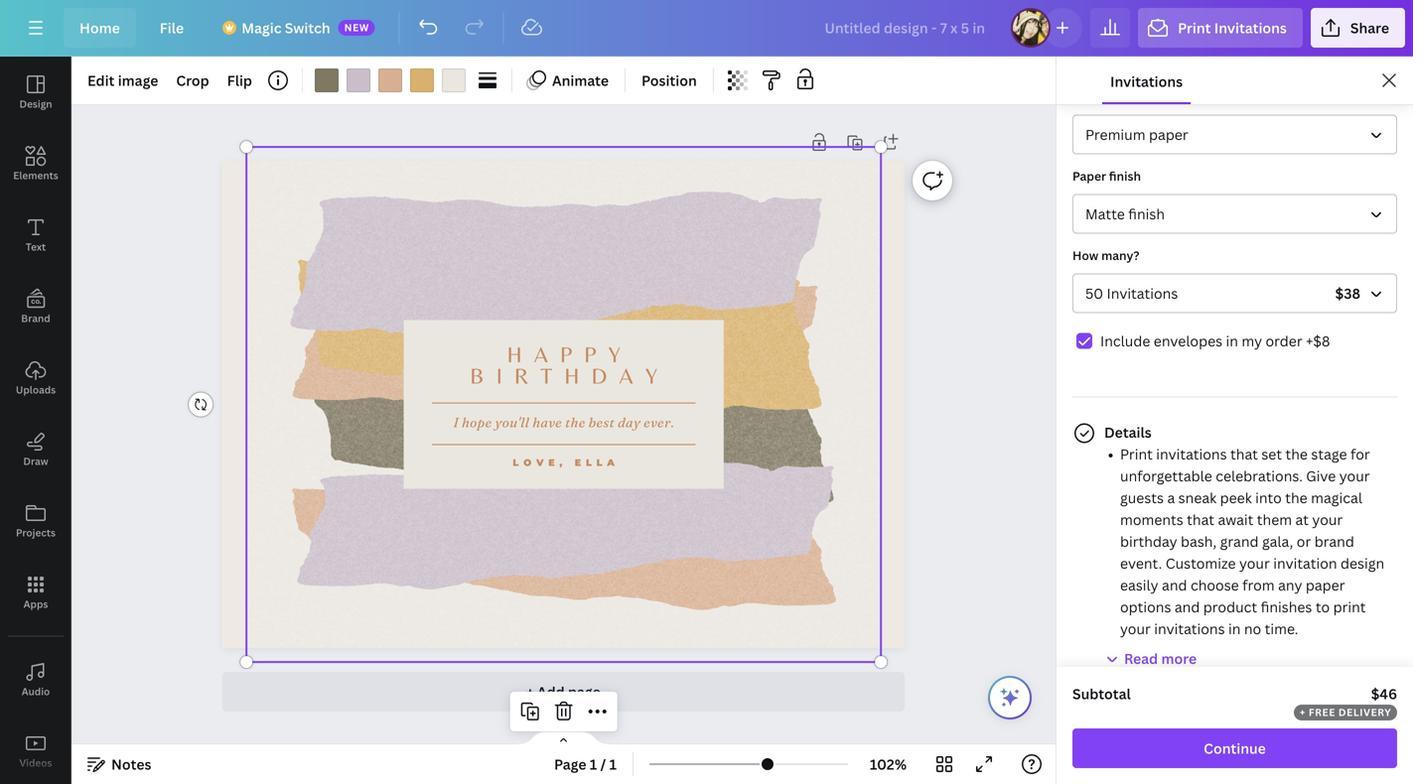Task type: locate. For each thing, give the bounding box(es) containing it.
+ add page button
[[222, 672, 905, 712]]

0 horizontal spatial print
[[1120, 445, 1153, 464]]

#e0af63 image
[[410, 69, 434, 92]]

brand
[[1315, 532, 1355, 551]]

#ccbeca image
[[347, 69, 370, 92]]

paper left type
[[1073, 88, 1107, 105]]

include
[[1101, 332, 1151, 350]]

0 vertical spatial paper
[[1149, 125, 1189, 144]]

how
[[1073, 247, 1099, 263]]

1 vertical spatial birthday
[[1120, 532, 1178, 551]]

in
[[1226, 332, 1239, 350], [1229, 620, 1241, 638]]

options
[[1120, 598, 1172, 617]]

invitations for print invitations
[[1215, 18, 1287, 37]]

page
[[554, 755, 587, 774]]

#ccbeca image
[[347, 69, 370, 92]]

file
[[160, 18, 184, 37]]

happy
[[507, 342, 632, 368]]

invitations button
[[1103, 57, 1191, 104]]

#e0af63 image
[[410, 69, 434, 92]]

finish
[[1109, 168, 1141, 184], [1129, 204, 1165, 223]]

0 vertical spatial the
[[565, 414, 585, 431]]

brand button
[[0, 271, 72, 343]]

0 vertical spatial and
[[1162, 576, 1187, 595]]

draw
[[23, 455, 48, 468]]

0 horizontal spatial that
[[1187, 510, 1215, 529]]

home link
[[64, 8, 136, 48]]

1 right /
[[610, 755, 617, 774]]

abstract textured background image
[[222, 135, 904, 673]]

1 left /
[[590, 755, 597, 774]]

paper
[[1149, 125, 1189, 144], [1306, 576, 1345, 595]]

set
[[1262, 445, 1282, 464]]

the up at
[[1286, 488, 1308, 507]]

continue button
[[1073, 729, 1398, 769]]

the
[[565, 414, 585, 431], [1286, 445, 1308, 464], [1286, 488, 1308, 507]]

0 horizontal spatial 1
[[590, 755, 597, 774]]

0 vertical spatial +
[[527, 683, 534, 702]]

finish for paper finish
[[1109, 168, 1141, 184]]

1 horizontal spatial that
[[1231, 445, 1258, 464]]

finish right the matte
[[1129, 204, 1165, 223]]

paper up the matte
[[1073, 168, 1107, 184]]

projects button
[[0, 486, 72, 557]]

1 vertical spatial +
[[1300, 706, 1306, 720]]

text button
[[0, 200, 72, 271]]

your up brand
[[1313, 510, 1343, 529]]

read more
[[1124, 649, 1197, 668]]

0 vertical spatial paper
[[1073, 88, 1107, 105]]

invitations inside how many? button
[[1107, 284, 1178, 303]]

no
[[1244, 620, 1262, 638]]

day
[[618, 414, 641, 431]]

paper right premium
[[1149, 125, 1189, 144]]

paper for matte
[[1073, 168, 1107, 184]]

your up the from
[[1240, 554, 1270, 573]]

and
[[1162, 576, 1187, 595], [1175, 598, 1200, 617]]

magic switch
[[242, 18, 330, 37]]

edit image button
[[79, 65, 166, 96]]

crop
[[176, 71, 209, 90]]

the left best
[[565, 414, 585, 431]]

and down "choose"
[[1175, 598, 1200, 617]]

print up invitations button
[[1178, 18, 1211, 37]]

2 vertical spatial invitations
[[1107, 284, 1178, 303]]

1 horizontal spatial paper
[[1306, 576, 1345, 595]]

2 vertical spatial the
[[1286, 488, 1308, 507]]

finish up 'matte finish'
[[1109, 168, 1141, 184]]

invitations inside button
[[1110, 72, 1183, 91]]

print inside details print invitations that set the stage for unforgettable celebrations. give your guests a sneak peek into the magical moments that await them at your birthday bash, grand gala, or brand event. customize your invitation design easily and choose from any paper options and product finishes to print your invitations in no time.
[[1120, 445, 1153, 464]]

invitations
[[1215, 18, 1287, 37], [1110, 72, 1183, 91], [1107, 284, 1178, 303]]

best
[[588, 414, 615, 431]]

0 horizontal spatial birthday
[[470, 363, 669, 389]]

hope
[[462, 414, 492, 431]]

1 vertical spatial that
[[1187, 510, 1215, 529]]

birthday
[[470, 363, 669, 389], [1120, 532, 1178, 551]]

love,
[[513, 457, 567, 469]]

$46
[[1371, 685, 1398, 704]]

projects
[[16, 526, 56, 540]]

1 vertical spatial invitations
[[1110, 72, 1183, 91]]

flip
[[227, 71, 252, 90]]

+ add page
[[527, 683, 601, 702]]

finish for matte finish
[[1129, 204, 1165, 223]]

1 vertical spatial in
[[1229, 620, 1241, 638]]

1 horizontal spatial 1
[[610, 755, 617, 774]]

delivery
[[1339, 706, 1392, 720]]

0 vertical spatial invitations
[[1215, 18, 1287, 37]]

order
[[1266, 332, 1303, 350]]

1 vertical spatial the
[[1286, 445, 1308, 464]]

a
[[1168, 488, 1175, 507]]

your down options
[[1120, 620, 1151, 638]]

finish inside button
[[1129, 204, 1165, 223]]

that up bash,
[[1187, 510, 1215, 529]]

paper up to
[[1306, 576, 1345, 595]]

any
[[1278, 576, 1303, 595]]

magic
[[242, 18, 282, 37]]

birthday down moments
[[1120, 532, 1178, 551]]

color group
[[311, 65, 470, 96]]

paper
[[1073, 88, 1107, 105], [1073, 168, 1107, 184]]

invitations up more at the right bottom of the page
[[1154, 620, 1225, 638]]

print
[[1178, 18, 1211, 37], [1120, 445, 1153, 464]]

your
[[1340, 467, 1370, 485], [1313, 510, 1343, 529], [1240, 554, 1270, 573], [1120, 620, 1151, 638]]

+ left add
[[527, 683, 534, 702]]

birthday up i hope you'll have the best day ever. on the bottom
[[470, 363, 669, 389]]

crop button
[[168, 65, 217, 96]]

1 horizontal spatial +
[[1300, 706, 1306, 720]]

invitations inside dropdown button
[[1215, 18, 1287, 37]]

invitations up unforgettable
[[1156, 445, 1227, 464]]

videos button
[[0, 716, 72, 785]]

1
[[590, 755, 597, 774], [610, 755, 617, 774]]

or
[[1297, 532, 1311, 551]]

them
[[1257, 510, 1292, 529]]

unforgettable
[[1120, 467, 1213, 485]]

main menu bar
[[0, 0, 1413, 57]]

0 vertical spatial finish
[[1109, 168, 1141, 184]]

read more button
[[1101, 644, 1398, 670]]

in left my
[[1226, 332, 1239, 350]]

1 paper from the top
[[1073, 88, 1107, 105]]

give
[[1306, 467, 1336, 485]]

0 vertical spatial print
[[1178, 18, 1211, 37]]

in left no
[[1229, 620, 1241, 638]]

1 horizontal spatial print
[[1178, 18, 1211, 37]]

#dfae8e image
[[378, 69, 402, 92], [378, 69, 402, 92]]

+ inside + add page button
[[527, 683, 534, 702]]

for
[[1351, 445, 1370, 464]]

0 horizontal spatial +
[[527, 683, 534, 702]]

audio button
[[0, 645, 72, 716]]

notes
[[111, 755, 151, 774]]

apps button
[[0, 557, 72, 629]]

#80785f image
[[315, 69, 339, 92]]

read
[[1124, 649, 1158, 668]]

that
[[1231, 445, 1258, 464], [1187, 510, 1215, 529]]

invitation
[[1274, 554, 1338, 573]]

show pages image
[[516, 731, 611, 747]]

1 vertical spatial paper
[[1073, 168, 1107, 184]]

0 vertical spatial that
[[1231, 445, 1258, 464]]

design
[[19, 97, 52, 111]]

1 vertical spatial print
[[1120, 445, 1153, 464]]

the right set
[[1286, 445, 1308, 464]]

canva assistant image
[[998, 686, 1022, 710]]

paper for premium
[[1073, 88, 1107, 105]]

0 horizontal spatial paper
[[1149, 125, 1189, 144]]

+
[[527, 683, 534, 702], [1300, 706, 1306, 720]]

choose
[[1191, 576, 1239, 595]]

uploads
[[16, 383, 56, 397]]

design button
[[0, 57, 72, 128]]

ella
[[575, 457, 619, 469]]

premium paper
[[1086, 125, 1189, 144]]

print down details
[[1120, 445, 1153, 464]]

home
[[79, 18, 120, 37]]

your down for
[[1340, 467, 1370, 485]]

+ free delivery
[[1300, 706, 1392, 720]]

+ left free
[[1300, 706, 1306, 720]]

birthday inside details print invitations that set the stage for unforgettable celebrations. give your guests a sneak peek into the magical moments that await them at your birthday bash, grand gala, or brand event. customize your invitation design easily and choose from any paper options and product finishes to print your invitations in no time.
[[1120, 532, 1178, 551]]

2 paper from the top
[[1073, 168, 1107, 184]]

that up celebrations.
[[1231, 445, 1258, 464]]

#ebe6df image
[[442, 69, 466, 92], [442, 69, 466, 92]]

1 vertical spatial paper
[[1306, 576, 1345, 595]]

#80785f image
[[315, 69, 339, 92]]

1 horizontal spatial birthday
[[1120, 532, 1178, 551]]

position button
[[634, 65, 705, 96]]

finishes
[[1261, 598, 1313, 617]]

design
[[1341, 554, 1385, 573]]

envelopes
[[1154, 332, 1223, 350]]

and down customize
[[1162, 576, 1187, 595]]

image
[[118, 71, 158, 90]]

1 vertical spatial finish
[[1129, 204, 1165, 223]]



Task type: vqa. For each thing, say whether or not it's contained in the screenshot.
the Edit image
yes



Task type: describe. For each thing, give the bounding box(es) containing it.
How many? button
[[1073, 273, 1398, 313]]

details print invitations that set the stage for unforgettable celebrations. give your guests a sneak peek into the magical moments that await them at your birthday bash, grand gala, or brand event. customize your invitation design easily and choose from any paper options and product finishes to print your invitations in no time.
[[1105, 423, 1385, 638]]

2 1 from the left
[[610, 755, 617, 774]]

1 1 from the left
[[590, 755, 597, 774]]

peek
[[1220, 488, 1252, 507]]

free
[[1309, 706, 1336, 720]]

position
[[642, 71, 697, 90]]

celebrations.
[[1216, 467, 1303, 485]]

at
[[1296, 510, 1309, 529]]

file button
[[144, 8, 200, 48]]

brand
[[21, 312, 50, 325]]

my
[[1242, 332, 1263, 350]]

matte finish
[[1086, 204, 1165, 223]]

details
[[1105, 423, 1152, 442]]

product
[[1204, 598, 1258, 617]]

Paper finish button
[[1073, 194, 1398, 234]]

into
[[1256, 488, 1282, 507]]

0 vertical spatial invitations
[[1156, 445, 1227, 464]]

edit
[[87, 71, 115, 90]]

i
[[453, 414, 459, 431]]

print invitations button
[[1138, 8, 1303, 48]]

more
[[1162, 649, 1197, 668]]

matte
[[1086, 204, 1125, 223]]

moments
[[1120, 510, 1184, 529]]

flip button
[[219, 65, 260, 96]]

subtotal
[[1073, 685, 1131, 704]]

bash,
[[1181, 532, 1217, 551]]

in inside details print invitations that set the stage for unforgettable celebrations. give your guests a sneak peek into the magical moments that await them at your birthday bash, grand gala, or brand event. customize your invitation design easily and choose from any paper options and product finishes to print your invitations in no time.
[[1229, 620, 1241, 638]]

0 vertical spatial birthday
[[470, 363, 669, 389]]

magical
[[1311, 488, 1363, 507]]

paper inside button
[[1149, 125, 1189, 144]]

Design title text field
[[809, 8, 1003, 48]]

elements
[[13, 169, 58, 182]]

0 vertical spatial in
[[1226, 332, 1239, 350]]

event.
[[1120, 554, 1162, 573]]

time.
[[1265, 620, 1299, 638]]

easily
[[1120, 576, 1159, 595]]

switch
[[285, 18, 330, 37]]

animate button
[[520, 65, 617, 96]]

text
[[26, 240, 46, 254]]

grand
[[1220, 532, 1259, 551]]

50
[[1086, 284, 1104, 303]]

uploads button
[[0, 343, 72, 414]]

ever.
[[644, 414, 674, 431]]

50 invitations
[[1086, 284, 1178, 303]]

apps
[[23, 598, 48, 611]]

side panel tab list
[[0, 57, 72, 785]]

animate
[[552, 71, 609, 90]]

you'll
[[495, 414, 529, 431]]

/
[[601, 755, 606, 774]]

page 1 / 1
[[554, 755, 617, 774]]

print inside dropdown button
[[1178, 18, 1211, 37]]

from
[[1243, 576, 1275, 595]]

type
[[1109, 88, 1136, 105]]

paper inside details print invitations that set the stage for unforgettable celebrations. give your guests a sneak peek into the magical moments that await them at your birthday bash, grand gala, or brand event. customize your invitation design easily and choose from any paper options and product finishes to print your invitations in no time.
[[1306, 576, 1345, 595]]

paper type
[[1073, 88, 1136, 105]]

invitations for 50 invitations
[[1107, 284, 1178, 303]]

1 vertical spatial and
[[1175, 598, 1200, 617]]

Paper type button
[[1073, 114, 1398, 154]]

have
[[532, 414, 562, 431]]

sneak
[[1179, 488, 1217, 507]]

+ for + add page
[[527, 683, 534, 702]]

audio
[[22, 685, 50, 699]]

+ for + free delivery
[[1300, 706, 1306, 720]]

new
[[344, 21, 369, 34]]

draw button
[[0, 414, 72, 486]]

1 vertical spatial invitations
[[1154, 620, 1225, 638]]

print invitations
[[1178, 18, 1287, 37]]

$38
[[1336, 284, 1361, 303]]

share
[[1351, 18, 1390, 37]]

how many?
[[1073, 247, 1140, 263]]

premium
[[1086, 125, 1146, 144]]

to
[[1316, 598, 1330, 617]]

stage
[[1312, 445, 1347, 464]]

i hope you'll have the best day ever.
[[453, 414, 674, 431]]

include envelopes in my order +$8
[[1101, 332, 1330, 350]]

add
[[537, 683, 565, 702]]

guests
[[1120, 488, 1164, 507]]

102% button
[[856, 749, 921, 781]]

paper finish
[[1073, 168, 1141, 184]]

love, ella
[[513, 457, 619, 469]]

happy birthday
[[470, 342, 669, 389]]

print
[[1334, 598, 1366, 617]]

elements button
[[0, 128, 72, 200]]



